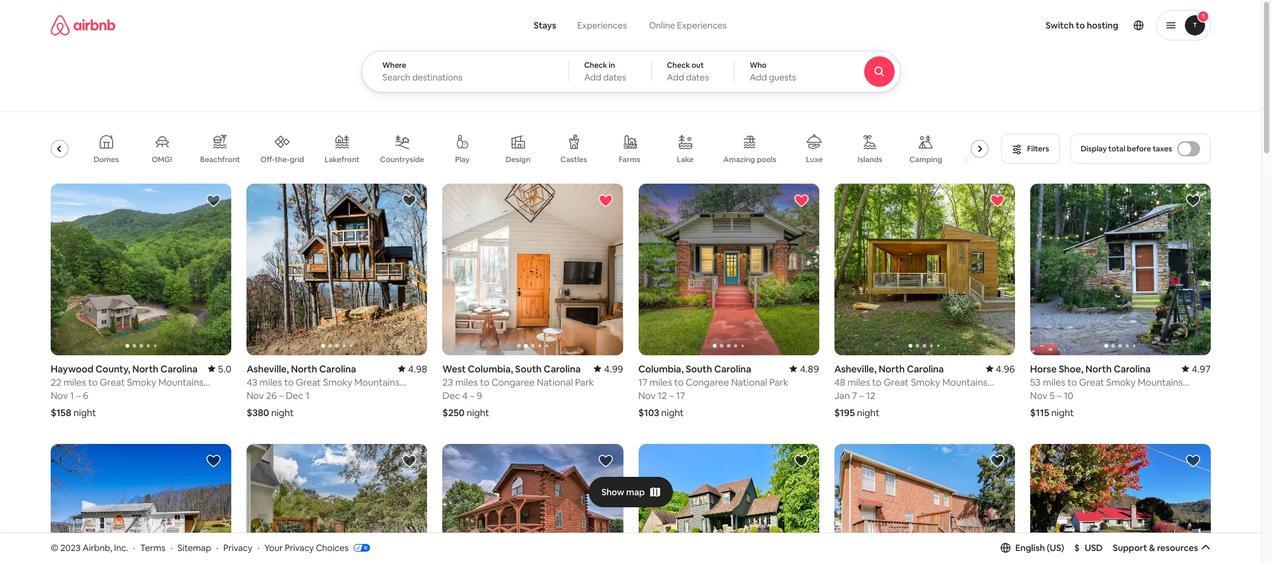 Task type: describe. For each thing, give the bounding box(es) containing it.
the-
[[275, 154, 290, 165]]

omg!
[[152, 155, 172, 165]]

stays button
[[524, 13, 566, 38]]

$158
[[51, 407, 71, 419]]

filters button
[[1001, 134, 1060, 164]]

who
[[750, 60, 767, 70]]

6
[[83, 390, 88, 402]]

before
[[1127, 144, 1151, 154]]

great inside asheville, north carolina 43 miles to great smoky mountains national park
[[296, 376, 321, 388]]

miles inside asheville, north carolina 43 miles to great smoky mountains national park
[[260, 376, 282, 388]]

english
[[1015, 542, 1045, 554]]

miles inside asheville, north carolina 48 miles to great smoky mountains national park
[[847, 376, 870, 388]]

luxe
[[806, 155, 823, 165]]

2023
[[60, 542, 81, 554]]

terms · sitemap · privacy
[[140, 542, 252, 554]]

where
[[382, 60, 406, 70]]

south inside columbia, south carolina 17 miles to congaree national park nov 12 – 17 $103 night
[[686, 363, 712, 375]]

12 inside columbia, south carolina 17 miles to congaree national park nov 12 – 17 $103 night
[[658, 390, 667, 402]]

add for check in add dates
[[584, 72, 601, 83]]

privacy inside your privacy choices link
[[285, 542, 314, 554]]

nov for haywood county, north carolina 22 miles to great smoky mountains national park
[[51, 390, 68, 402]]

experiences button
[[566, 13, 638, 38]]

design
[[506, 155, 530, 165]]

add to wishlist: haywood county, north carolina image
[[206, 193, 221, 208]]

castles
[[561, 155, 587, 165]]

play
[[455, 155, 470, 165]]

add inside who add guests
[[750, 72, 767, 83]]

smoky inside horse shoe, north carolina 53 miles to great smoky mountains national park
[[1106, 376, 1136, 388]]

taxes
[[1153, 144, 1172, 154]]

lake
[[677, 155, 694, 165]]

1 button
[[1156, 10, 1211, 41]]

display
[[1081, 144, 1107, 154]]

to inside "link"
[[1076, 20, 1085, 31]]

stays tab panel
[[361, 51, 935, 93]]

haywood county, north carolina 22 miles to great smoky mountains national park
[[51, 363, 204, 400]]

camping
[[910, 155, 942, 165]]

carolina inside asheville, north carolina 43 miles to great smoky mountains national park
[[319, 363, 356, 375]]

congaree inside columbia, south carolina 17 miles to congaree national park nov 12 – 17 $103 night
[[686, 376, 729, 388]]

22
[[51, 376, 61, 388]]

4.96
[[996, 363, 1015, 375]]

stays
[[534, 20, 556, 31]]

haywood
[[51, 363, 94, 375]]

2 add to wishlist: canton, north carolina image from the left
[[1186, 454, 1201, 469]]

53
[[1030, 376, 1041, 388]]

23
[[442, 376, 453, 388]]

show map
[[601, 486, 645, 498]]

4.99
[[604, 363, 623, 375]]

great inside asheville, north carolina 48 miles to great smoky mountains national park
[[884, 376, 909, 388]]

farms
[[619, 155, 640, 165]]

check for check in add dates
[[584, 60, 607, 70]]

add for check out add dates
[[667, 72, 684, 83]]

4.97
[[1192, 363, 1211, 375]]

48
[[834, 376, 845, 388]]

check out add dates
[[667, 60, 709, 83]]

sitemap
[[177, 542, 211, 554]]

2 add to wishlist: columbia, south carolina image from the left
[[990, 454, 1005, 469]]

park inside haywood county, north carolina 22 miles to great smoky mountains national park
[[89, 388, 108, 400]]

switch to hosting
[[1046, 20, 1118, 31]]

$115
[[1030, 407, 1049, 419]]

filters
[[1027, 144, 1049, 154]]

experiences inside online experiences link
[[677, 20, 727, 31]]

$103
[[638, 407, 659, 419]]

shoe,
[[1059, 363, 1083, 375]]

online
[[649, 20, 675, 31]]

national inside west columbia, south carolina 23 miles to congaree national park dec 4 – 9 $250 night
[[537, 376, 573, 388]]

5.0
[[218, 363, 231, 375]]

west
[[442, 363, 466, 375]]

choices
[[316, 542, 349, 554]]

park inside west columbia, south carolina 23 miles to congaree national park dec 4 – 9 $250 night
[[575, 376, 594, 388]]

experiences inside the experiences button
[[577, 20, 627, 31]]

congaree inside west columbia, south carolina 23 miles to congaree national park dec 4 – 9 $250 night
[[492, 376, 535, 388]]

to inside west columbia, south carolina 23 miles to congaree national park dec 4 – 9 $250 night
[[480, 376, 489, 388]]

check in add dates
[[584, 60, 626, 83]]

carolina inside columbia, south carolina 17 miles to congaree national park nov 12 – 17 $103 night
[[714, 363, 751, 375]]

$ usd
[[1074, 542, 1103, 554]]

asheville, north carolina 48 miles to great smoky mountains national park
[[834, 363, 987, 400]]

add to wishlist: asheville, north carolina image
[[402, 193, 417, 208]]

who add guests
[[750, 60, 796, 83]]

support
[[1113, 542, 1147, 554]]

4.96 out of 5 average rating image
[[986, 363, 1015, 375]]

smoky inside asheville, north carolina 48 miles to great smoky mountains national park
[[911, 376, 940, 388]]

national inside columbia, south carolina 17 miles to congaree national park nov 12 – 17 $103 night
[[731, 376, 767, 388]]

show map button
[[589, 477, 673, 507]]

none search field containing stays
[[361, 0, 935, 93]]

4
[[462, 390, 468, 402]]

dates for check in add dates
[[603, 72, 626, 83]]

1 add to wishlist: canton, north carolina image from the left
[[206, 454, 221, 469]]

terms
[[140, 542, 165, 554]]

– for 48 miles to great smoky mountains national park
[[859, 390, 864, 402]]

columbia, inside columbia, south carolina 17 miles to congaree national park nov 12 – 17 $103 night
[[638, 363, 684, 375]]

1 add to wishlist: canton, north carolina image from the left
[[598, 454, 613, 469]]

jan 7 – 12 $195 night
[[834, 390, 880, 419]]

south inside west columbia, south carolina 23 miles to congaree national park dec 4 – 9 $250 night
[[515, 363, 542, 375]]

online experiences link
[[638, 13, 738, 38]]

out
[[692, 60, 704, 70]]

park inside asheville, north carolina 48 miles to great smoky mountains national park
[[872, 388, 891, 400]]

terms link
[[140, 542, 165, 554]]

privacy link
[[223, 542, 252, 554]]

26
[[266, 390, 277, 402]]

1 horizontal spatial 17
[[676, 390, 685, 402]]

5
[[1050, 390, 1055, 402]]

nov 1 – 6 $158 night
[[51, 390, 96, 419]]

support & resources button
[[1113, 542, 1211, 554]]

©
[[51, 542, 58, 554]]

4.98
[[408, 363, 427, 375]]

dates for check out add dates
[[686, 72, 709, 83]]

beachfront
[[200, 155, 240, 165]]

night inside west columbia, south carolina 23 miles to congaree national park dec 4 – 9 $250 night
[[467, 407, 489, 419]]

$250
[[442, 407, 465, 419]]

– for 43 miles to great smoky mountains national park
[[279, 390, 284, 402]]

lakefront
[[325, 155, 360, 165]]

1 · from the left
[[133, 542, 135, 554]]

night inside jan 7 – 12 $195 night
[[857, 407, 880, 419]]

nov for asheville, north carolina 43 miles to great smoky mountains national park
[[247, 390, 264, 402]]

what can we help you find? tab list
[[524, 13, 638, 38]]

– for 53 miles to great smoky mountains national park
[[1057, 390, 1062, 402]]

views
[[48, 154, 68, 165]]

$
[[1074, 542, 1080, 554]]

3 · from the left
[[216, 542, 218, 554]]

4 · from the left
[[257, 542, 259, 554]]

islands
[[858, 155, 882, 165]]

remove from wishlist: asheville, north carolina image
[[990, 193, 1005, 208]]

west columbia, south carolina 23 miles to congaree national park dec 4 – 9 $250 night
[[442, 363, 594, 419]]

add to wishlist: horse shoe, north carolina image
[[1186, 193, 1201, 208]]

9
[[477, 390, 482, 402]]



Task type: vqa. For each thing, say whether or not it's contained in the screenshot.


Task type: locate. For each thing, give the bounding box(es) containing it.
2 carolina from the left
[[714, 363, 751, 375]]

1 horizontal spatial check
[[667, 60, 690, 70]]

1 columbia, from the left
[[638, 363, 684, 375]]

0 horizontal spatial asheville,
[[247, 363, 289, 375]]

night down 10
[[1051, 407, 1074, 419]]

check
[[584, 60, 607, 70], [667, 60, 690, 70]]

1 nov from the left
[[51, 390, 68, 402]]

2 asheville, from the left
[[834, 363, 877, 375]]

miles inside horse shoe, north carolina 53 miles to great smoky mountains national park
[[1043, 376, 1065, 388]]

privacy right your
[[285, 542, 314, 554]]

3 night from the left
[[271, 407, 294, 419]]

10
[[1064, 390, 1073, 402]]

to inside columbia, south carolina 17 miles to congaree national park nov 12 – 17 $103 night
[[674, 376, 684, 388]]

national inside horse shoe, north carolina 53 miles to great smoky mountains national park
[[1030, 388, 1066, 400]]

1 dates from the left
[[603, 72, 626, 83]]

1 night from the left
[[73, 407, 96, 419]]

amazing for amazing views
[[15, 154, 46, 165]]

columbia, south carolina 17 miles to congaree national park nov 12 – 17 $103 night
[[638, 363, 788, 419]]

night down 7
[[857, 407, 880, 419]]

5.0 out of 5 average rating image
[[208, 363, 231, 375]]

horse shoe, north carolina 53 miles to great smoky mountains national park
[[1030, 363, 1183, 400]]

national inside asheville, north carolina 43 miles to great smoky mountains national park
[[247, 388, 283, 400]]

north inside haywood county, north carolina 22 miles to great smoky mountains national park
[[132, 363, 158, 375]]

1 miles from the left
[[63, 376, 86, 388]]

night down 26
[[271, 407, 294, 419]]

check left "in"
[[584, 60, 607, 70]]

support & resources
[[1113, 542, 1198, 554]]

park inside asheville, north carolina 43 miles to great smoky mountains national park
[[285, 388, 304, 400]]

2 – from the left
[[669, 390, 674, 402]]

containers
[[964, 155, 1003, 165]]

miles down haywood at the bottom of the page
[[63, 376, 86, 388]]

0 horizontal spatial privacy
[[223, 542, 252, 554]]

0 horizontal spatial add to wishlist: columbia, south carolina image
[[402, 454, 417, 469]]

2 great from the left
[[296, 376, 321, 388]]

Where field
[[382, 72, 548, 83]]

guests
[[769, 72, 796, 83]]

1 add to wishlist: columbia, south carolina image from the left
[[402, 454, 417, 469]]

pools
[[757, 155, 776, 165]]

mountains inside asheville, north carolina 48 miles to great smoky mountains national park
[[942, 376, 987, 388]]

grid
[[290, 154, 304, 165]]

total
[[1108, 144, 1125, 154]]

nov down 43
[[247, 390, 264, 402]]

great right 48
[[884, 376, 909, 388]]

miles up "5"
[[1043, 376, 1065, 388]]

add inside check out add dates
[[667, 72, 684, 83]]

$380
[[247, 407, 269, 419]]

0 horizontal spatial south
[[515, 363, 542, 375]]

1 privacy from the left
[[223, 542, 252, 554]]

north right county, on the left bottom of page
[[132, 363, 158, 375]]

0 horizontal spatial add to wishlist: canton, north carolina image
[[206, 454, 221, 469]]

privacy left your
[[223, 542, 252, 554]]

carolina inside asheville, north carolina 48 miles to great smoky mountains national park
[[907, 363, 944, 375]]

national inside haywood county, north carolina 22 miles to great smoky mountains national park
[[51, 388, 87, 400]]

asheville, up 43
[[247, 363, 289, 375]]

1 great from the left
[[100, 376, 125, 388]]

1 horizontal spatial add to wishlist: columbia, south carolina image
[[990, 454, 1005, 469]]

4 nov from the left
[[1030, 390, 1047, 402]]

2 mountains from the left
[[354, 376, 400, 388]]

night right $103 on the right
[[661, 407, 684, 419]]

1 check from the left
[[584, 60, 607, 70]]

1 north from the left
[[132, 363, 158, 375]]

4.98 out of 5 average rating image
[[398, 363, 427, 375]]

park inside horse shoe, north carolina 53 miles to great smoky mountains national park
[[1068, 388, 1087, 400]]

asheville, inside asheville, north carolina 48 miles to great smoky mountains national park
[[834, 363, 877, 375]]

horse
[[1030, 363, 1057, 375]]

·
[[133, 542, 135, 554], [170, 542, 172, 554], [216, 542, 218, 554], [257, 542, 259, 554]]

&
[[1149, 542, 1155, 554]]

to
[[1076, 20, 1085, 31], [88, 376, 98, 388], [674, 376, 684, 388], [284, 376, 294, 388], [480, 376, 489, 388], [872, 376, 882, 388], [1068, 376, 1077, 388]]

smoky inside asheville, north carolina 43 miles to great smoky mountains national park
[[323, 376, 352, 388]]

privacy
[[223, 542, 252, 554], [285, 542, 314, 554]]

dates down out
[[686, 72, 709, 83]]

nov inside 'nov 26 – dec 1 $380 night'
[[247, 390, 264, 402]]

nov inside columbia, south carolina 17 miles to congaree national park nov 12 – 17 $103 night
[[638, 390, 656, 402]]

3 – from the left
[[279, 390, 284, 402]]

night down 9
[[467, 407, 489, 419]]

hosting
[[1087, 20, 1118, 31]]

park right "5"
[[1068, 388, 1087, 400]]

group
[[15, 124, 1003, 174], [51, 184, 231, 355], [247, 184, 608, 355], [262, 184, 804, 355], [638, 184, 819, 355], [834, 184, 1015, 355], [1030, 184, 1211, 355], [51, 444, 231, 563], [247, 444, 427, 563], [442, 444, 623, 563], [638, 444, 819, 563], [834, 444, 1015, 563], [1030, 444, 1211, 563]]

asheville, up 48
[[834, 363, 877, 375]]

– inside columbia, south carolina 17 miles to congaree national park nov 12 – 17 $103 night
[[669, 390, 674, 402]]

0 horizontal spatial dec
[[286, 390, 303, 402]]

dates down "in"
[[603, 72, 626, 83]]

great inside horse shoe, north carolina 53 miles to great smoky mountains national park
[[1079, 376, 1104, 388]]

2 nov from the left
[[638, 390, 656, 402]]

4 night from the left
[[467, 407, 489, 419]]

dec inside west columbia, south carolina 23 miles to congaree national park dec 4 – 9 $250 night
[[442, 390, 460, 402]]

1
[[1202, 12, 1205, 20], [70, 390, 74, 402], [306, 390, 310, 402]]

park left 48
[[769, 376, 788, 388]]

4 mountains from the left
[[1138, 376, 1183, 388]]

1 inside 'nov 26 – dec 1 $380 night'
[[306, 390, 310, 402]]

nov down the 22
[[51, 390, 68, 402]]

4 carolina from the left
[[544, 363, 581, 375]]

in
[[609, 60, 615, 70]]

2 miles from the left
[[650, 376, 672, 388]]

5 miles from the left
[[847, 376, 870, 388]]

great down shoe,
[[1079, 376, 1104, 388]]

dates
[[603, 72, 626, 83], [686, 72, 709, 83]]

carolina inside horse shoe, north carolina 53 miles to great smoky mountains national park
[[1114, 363, 1151, 375]]

asheville, north carolina 43 miles to great smoky mountains national park
[[247, 363, 400, 400]]

nov inside nov 1 – 6 $158 night
[[51, 390, 68, 402]]

1 horizontal spatial south
[[686, 363, 712, 375]]

0 horizontal spatial congaree
[[492, 376, 535, 388]]

– inside nov 1 – 6 $158 night
[[76, 390, 81, 402]]

2 congaree from the left
[[492, 376, 535, 388]]

south
[[686, 363, 712, 375], [515, 363, 542, 375]]

3 north from the left
[[879, 363, 905, 375]]

north inside horse shoe, north carolina 53 miles to great smoky mountains national park
[[1086, 363, 1112, 375]]

1 dec from the left
[[286, 390, 303, 402]]

remove from wishlist: columbia, south carolina image
[[794, 193, 809, 208]]

park inside columbia, south carolina 17 miles to congaree national park nov 12 – 17 $103 night
[[769, 376, 788, 388]]

remove from wishlist: west columbia, south carolina image
[[598, 193, 613, 208]]

check for check out add dates
[[667, 60, 690, 70]]

north right shoe,
[[1086, 363, 1112, 375]]

2 experiences from the left
[[677, 20, 727, 31]]

2 add to wishlist: canton, north carolina image from the left
[[794, 454, 809, 469]]

your privacy choices
[[264, 542, 349, 554]]

park right 7
[[872, 388, 891, 400]]

1 carolina from the left
[[161, 363, 198, 375]]

2 night from the left
[[661, 407, 684, 419]]

4 smoky from the left
[[1106, 376, 1136, 388]]

add to wishlist: columbia, south carolina image
[[402, 454, 417, 469], [990, 454, 1005, 469]]

1 asheville, from the left
[[247, 363, 289, 375]]

add inside check in add dates
[[584, 72, 601, 83]]

nov 5 – 10 $115 night
[[1030, 390, 1074, 419]]

· right "inc."
[[133, 542, 135, 554]]

miles inside columbia, south carolina 17 miles to congaree national park nov 12 – 17 $103 night
[[650, 376, 672, 388]]

– inside 'nov 26 – dec 1 $380 night'
[[279, 390, 284, 402]]

county,
[[96, 363, 130, 375]]

1 inside dropdown button
[[1202, 12, 1205, 20]]

1 12 from the left
[[658, 390, 667, 402]]

0 horizontal spatial columbia,
[[468, 363, 513, 375]]

mountains inside horse shoe, north carolina 53 miles to great smoky mountains national park
[[1138, 376, 1183, 388]]

3 add from the left
[[750, 72, 767, 83]]

amazing left pools at the top right
[[723, 155, 755, 165]]

north inside asheville, north carolina 48 miles to great smoky mountains national park
[[879, 363, 905, 375]]

6 miles from the left
[[1043, 376, 1065, 388]]

amazing left the views
[[15, 154, 46, 165]]

12 up $103 on the right
[[658, 390, 667, 402]]

– for 22 miles to great smoky mountains national park
[[76, 390, 81, 402]]

airbnb,
[[83, 542, 112, 554]]

experiences right online
[[677, 20, 727, 31]]

2 dates from the left
[[686, 72, 709, 83]]

1 horizontal spatial 12
[[866, 390, 875, 402]]

nov up $103 on the right
[[638, 390, 656, 402]]

2 smoky from the left
[[323, 376, 352, 388]]

2 · from the left
[[170, 542, 172, 554]]

carolina inside haywood county, north carolina 22 miles to great smoky mountains national park
[[161, 363, 198, 375]]

1 horizontal spatial asheville,
[[834, 363, 877, 375]]

miles up 26
[[260, 376, 282, 388]]

· left your
[[257, 542, 259, 554]]

switch
[[1046, 20, 1074, 31]]

6 night from the left
[[1051, 407, 1074, 419]]

4 miles from the left
[[455, 376, 478, 388]]

· right 'terms' link on the bottom of the page
[[170, 542, 172, 554]]

7
[[852, 390, 857, 402]]

1 horizontal spatial add to wishlist: canton, north carolina image
[[794, 454, 809, 469]]

columbia,
[[638, 363, 684, 375], [468, 363, 513, 375]]

your
[[264, 542, 283, 554]]

0 horizontal spatial 1
[[70, 390, 74, 402]]

park right 6 at the left of page
[[89, 388, 108, 400]]

profile element
[[758, 0, 1211, 51]]

national
[[731, 376, 767, 388], [537, 376, 573, 388], [51, 388, 87, 400], [247, 388, 283, 400], [834, 388, 870, 400], [1030, 388, 1066, 400]]

–
[[76, 390, 81, 402], [669, 390, 674, 402], [279, 390, 284, 402], [470, 390, 475, 402], [859, 390, 864, 402], [1057, 390, 1062, 402]]

3 great from the left
[[884, 376, 909, 388]]

4 – from the left
[[470, 390, 475, 402]]

national inside asheville, north carolina 48 miles to great smoky mountains national park
[[834, 388, 870, 400]]

add to wishlist: canton, north carolina image
[[206, 454, 221, 469], [1186, 454, 1201, 469]]

1 mountains from the left
[[158, 376, 204, 388]]

None search field
[[361, 0, 935, 93]]

nov
[[51, 390, 68, 402], [638, 390, 656, 402], [247, 390, 264, 402], [1030, 390, 1047, 402]]

$195
[[834, 407, 855, 419]]

miles inside haywood county, north carolina 22 miles to great smoky mountains national park
[[63, 376, 86, 388]]

asheville,
[[247, 363, 289, 375], [834, 363, 877, 375]]

1 south from the left
[[686, 363, 712, 375]]

north inside asheville, north carolina 43 miles to great smoky mountains national park
[[291, 363, 317, 375]]

12 inside jan 7 – 12 $195 night
[[866, 390, 875, 402]]

amazing
[[15, 154, 46, 165], [723, 155, 755, 165]]

sitemap link
[[177, 542, 211, 554]]

0 horizontal spatial experiences
[[577, 20, 627, 31]]

3 miles from the left
[[260, 376, 282, 388]]

english (us) button
[[1000, 542, 1064, 554]]

1 inside nov 1 – 6 $158 night
[[70, 390, 74, 402]]

0 horizontal spatial 17
[[638, 376, 647, 388]]

english (us)
[[1015, 542, 1064, 554]]

2 privacy from the left
[[285, 542, 314, 554]]

2 south from the left
[[515, 363, 542, 375]]

inc.
[[114, 542, 128, 554]]

check inside check out add dates
[[667, 60, 690, 70]]

1 congaree from the left
[[686, 376, 729, 388]]

carolina inside west columbia, south carolina 23 miles to congaree national park dec 4 – 9 $250 night
[[544, 363, 581, 375]]

1 vertical spatial 17
[[676, 390, 685, 402]]

4.97 out of 5 average rating image
[[1182, 363, 1211, 375]]

1 horizontal spatial add to wishlist: canton, north carolina image
[[1186, 454, 1201, 469]]

2 horizontal spatial add
[[750, 72, 767, 83]]

2 check from the left
[[667, 60, 690, 70]]

great up 'nov 26 – dec 1 $380 night'
[[296, 376, 321, 388]]

add down who at top
[[750, 72, 767, 83]]

mountains inside asheville, north carolina 43 miles to great smoky mountains national park
[[354, 376, 400, 388]]

3 mountains from the left
[[942, 376, 987, 388]]

(us)
[[1047, 542, 1064, 554]]

4.89 out of 5 average rating image
[[790, 363, 819, 375]]

0 vertical spatial 17
[[638, 376, 647, 388]]

dec left "4"
[[442, 390, 460, 402]]

1 horizontal spatial add
[[667, 72, 684, 83]]

2 add from the left
[[667, 72, 684, 83]]

1 horizontal spatial dates
[[686, 72, 709, 83]]

night inside nov 5 – 10 $115 night
[[1051, 407, 1074, 419]]

1 horizontal spatial congaree
[[686, 376, 729, 388]]

1 horizontal spatial columbia,
[[638, 363, 684, 375]]

2 12 from the left
[[866, 390, 875, 402]]

2 north from the left
[[291, 363, 317, 375]]

nov inside nov 5 – 10 $115 night
[[1030, 390, 1047, 402]]

north up 'nov 26 – dec 1 $380 night'
[[291, 363, 317, 375]]

night inside 'nov 26 – dec 1 $380 night'
[[271, 407, 294, 419]]

· left the "privacy" link on the left of page
[[216, 542, 218, 554]]

amazing views
[[15, 154, 68, 165]]

add
[[584, 72, 601, 83], [667, 72, 684, 83], [750, 72, 767, 83]]

park right 26
[[285, 388, 304, 400]]

check inside check in add dates
[[584, 60, 607, 70]]

park
[[769, 376, 788, 388], [575, 376, 594, 388], [89, 388, 108, 400], [285, 388, 304, 400], [872, 388, 891, 400], [1068, 388, 1087, 400]]

amazing pools
[[723, 155, 776, 165]]

miles up $103 on the right
[[650, 376, 672, 388]]

0 horizontal spatial 12
[[658, 390, 667, 402]]

great inside haywood county, north carolina 22 miles to great smoky mountains national park
[[100, 376, 125, 388]]

night down 6 at the left of page
[[73, 407, 96, 419]]

smoky inside haywood county, north carolina 22 miles to great smoky mountains national park
[[127, 376, 156, 388]]

add to wishlist: canton, north carolina image
[[598, 454, 613, 469], [794, 454, 809, 469]]

2 columbia, from the left
[[468, 363, 513, 375]]

dates inside check in add dates
[[603, 72, 626, 83]]

1 horizontal spatial amazing
[[723, 155, 755, 165]]

– inside west columbia, south carolina 23 miles to congaree national park dec 4 – 9 $250 night
[[470, 390, 475, 402]]

6 carolina from the left
[[1114, 363, 1151, 375]]

check left out
[[667, 60, 690, 70]]

1 experiences from the left
[[577, 20, 627, 31]]

0 horizontal spatial check
[[584, 60, 607, 70]]

1 smoky from the left
[[127, 376, 156, 388]]

– inside jan 7 – 12 $195 night
[[859, 390, 864, 402]]

0 horizontal spatial dates
[[603, 72, 626, 83]]

display total before taxes button
[[1070, 134, 1211, 164]]

0 horizontal spatial add to wishlist: canton, north carolina image
[[598, 454, 613, 469]]

2 dec from the left
[[442, 390, 460, 402]]

6 – from the left
[[1057, 390, 1062, 402]]

night inside nov 1 – 6 $158 night
[[73, 407, 96, 419]]

to inside horse shoe, north carolina 53 miles to great smoky mountains national park
[[1068, 376, 1077, 388]]

nov for horse shoe, north carolina 53 miles to great smoky mountains national park
[[1030, 390, 1047, 402]]

dates inside check out add dates
[[686, 72, 709, 83]]

43
[[247, 376, 257, 388]]

your privacy choices link
[[264, 542, 370, 554]]

nov left "5"
[[1030, 390, 1047, 402]]

4.99 out of 5 average rating image
[[594, 363, 623, 375]]

1 add from the left
[[584, 72, 601, 83]]

off-the-grid
[[260, 154, 304, 165]]

2 horizontal spatial 1
[[1202, 12, 1205, 20]]

park down 4.99 out of 5 average rating image
[[575, 376, 594, 388]]

night inside columbia, south carolina 17 miles to congaree national park nov 12 – 17 $103 night
[[661, 407, 684, 419]]

amazing for amazing pools
[[723, 155, 755, 165]]

to inside asheville, north carolina 48 miles to great smoky mountains national park
[[872, 376, 882, 388]]

experiences up "in"
[[577, 20, 627, 31]]

resources
[[1157, 542, 1198, 554]]

columbia, up $103 on the right
[[638, 363, 684, 375]]

asheville, for 43
[[247, 363, 289, 375]]

to inside haywood county, north carolina 22 miles to great smoky mountains national park
[[88, 376, 98, 388]]

countryside
[[380, 155, 424, 165]]

dec inside 'nov 26 – dec 1 $380 night'
[[286, 390, 303, 402]]

5 carolina from the left
[[907, 363, 944, 375]]

asheville, for 48
[[834, 363, 877, 375]]

1 horizontal spatial experiences
[[677, 20, 727, 31]]

5 night from the left
[[857, 407, 880, 419]]

dec
[[286, 390, 303, 402], [442, 390, 460, 402]]

map
[[626, 486, 645, 498]]

mountains inside haywood county, north carolina 22 miles to great smoky mountains national park
[[158, 376, 204, 388]]

switch to hosting link
[[1038, 12, 1126, 39]]

3 nov from the left
[[247, 390, 264, 402]]

miles up 7
[[847, 376, 870, 388]]

columbia, inside west columbia, south carolina 23 miles to congaree national park dec 4 – 9 $250 night
[[468, 363, 513, 375]]

online experiences
[[649, 20, 727, 31]]

0 horizontal spatial add
[[584, 72, 601, 83]]

4 north from the left
[[1086, 363, 1112, 375]]

1 horizontal spatial 1
[[306, 390, 310, 402]]

1 horizontal spatial dec
[[442, 390, 460, 402]]

north up jan 7 – 12 $195 night
[[879, 363, 905, 375]]

add down online experiences
[[667, 72, 684, 83]]

3 smoky from the left
[[911, 376, 940, 388]]

miles inside west columbia, south carolina 23 miles to congaree national park dec 4 – 9 $250 night
[[455, 376, 478, 388]]

off-
[[260, 154, 275, 165]]

columbia, up 9
[[468, 363, 513, 375]]

experiences
[[577, 20, 627, 31], [677, 20, 727, 31]]

add down the experiences button
[[584, 72, 601, 83]]

© 2023 airbnb, inc. ·
[[51, 542, 135, 554]]

12 right 7
[[866, 390, 875, 402]]

– inside nov 5 – 10 $115 night
[[1057, 390, 1062, 402]]

5 – from the left
[[859, 390, 864, 402]]

great down county, on the left bottom of page
[[100, 376, 125, 388]]

0 horizontal spatial amazing
[[15, 154, 46, 165]]

to inside asheville, north carolina 43 miles to great smoky mountains national park
[[284, 376, 294, 388]]

1 horizontal spatial privacy
[[285, 542, 314, 554]]

1 – from the left
[[76, 390, 81, 402]]

4 great from the left
[[1079, 376, 1104, 388]]

3 carolina from the left
[[319, 363, 356, 375]]

domes
[[94, 155, 119, 165]]

dec right 26
[[286, 390, 303, 402]]

17
[[638, 376, 647, 388], [676, 390, 685, 402]]

asheville, inside asheville, north carolina 43 miles to great smoky mountains national park
[[247, 363, 289, 375]]

12
[[658, 390, 667, 402], [866, 390, 875, 402]]

miles up "4"
[[455, 376, 478, 388]]

group containing amazing views
[[15, 124, 1003, 174]]



